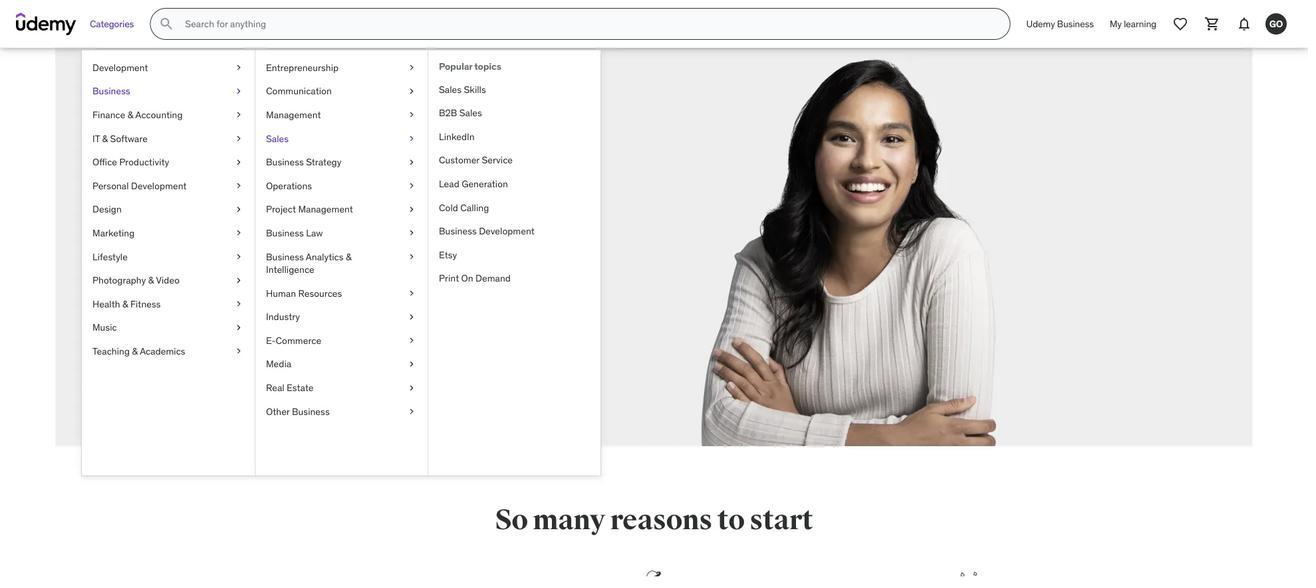 Task type: vqa. For each thing, say whether or not it's contained in the screenshot.
middle Sales
yes



Task type: locate. For each thing, give the bounding box(es) containing it.
teaching
[[92, 346, 130, 358]]

xsmall image inside the photography & video link
[[233, 274, 244, 287]]

xsmall image for real estate
[[406, 382, 417, 395]]

customer
[[439, 154, 480, 166]]

xsmall image for development
[[233, 61, 244, 74]]

0 vertical spatial sales
[[439, 83, 462, 95]]

business
[[1057, 18, 1094, 30], [92, 85, 130, 97], [266, 156, 304, 168], [439, 225, 477, 237], [266, 227, 304, 239], [266, 251, 304, 263], [292, 406, 330, 418]]

management
[[266, 109, 321, 121], [298, 204, 353, 216]]

management inside project management link
[[298, 204, 353, 216]]

it
[[92, 133, 100, 145]]

office productivity link
[[82, 151, 255, 174]]

wishlist image
[[1173, 16, 1188, 32]]

teaching & academics link
[[82, 340, 255, 364]]

& left video
[[148, 275, 154, 287]]

xsmall image for human resources
[[406, 287, 417, 300]]

& right teaching
[[132, 346, 138, 358]]

xsmall image inside finance & accounting link
[[233, 109, 244, 122]]

xsmall image
[[233, 61, 244, 74], [406, 61, 417, 74], [406, 85, 417, 98], [406, 109, 417, 122], [233, 132, 244, 145], [233, 156, 244, 169], [406, 180, 417, 193], [233, 203, 244, 216], [406, 203, 417, 216], [406, 227, 417, 240], [233, 251, 244, 264], [406, 287, 417, 300], [233, 298, 244, 311], [233, 322, 244, 335], [406, 335, 417, 348], [406, 358, 417, 371], [406, 406, 417, 419]]

&
[[128, 109, 133, 121], [102, 133, 108, 145], [346, 251, 352, 263], [148, 275, 154, 287], [122, 298, 128, 310], [132, 346, 138, 358]]

xsmall image inside sales link
[[406, 132, 417, 145]]

xsmall image
[[233, 85, 244, 98], [233, 109, 244, 122], [406, 132, 417, 145], [406, 156, 417, 169], [233, 180, 244, 193], [233, 227, 244, 240], [406, 251, 417, 264], [233, 274, 244, 287], [406, 311, 417, 324], [233, 345, 244, 358], [406, 382, 417, 395]]

xsmall image inside the 'design' link
[[233, 203, 244, 216]]

own
[[375, 266, 398, 282]]

cold calling link
[[428, 196, 601, 220]]

start
[[750, 503, 813, 538]]

xsmall image inside business law link
[[406, 227, 417, 240]]

xsmall image for sales
[[406, 132, 417, 145]]

xsmall image inside e-commerce link
[[406, 335, 417, 348]]

service
[[482, 154, 513, 166]]

linkedin link
[[428, 125, 601, 149]]

including
[[293, 266, 345, 282]]

1 vertical spatial management
[[298, 204, 353, 216]]

xsmall image for it & software
[[233, 132, 244, 145]]

& for accounting
[[128, 109, 133, 121]]

xsmall image inside media link
[[406, 358, 417, 371]]

xsmall image for e-commerce
[[406, 335, 417, 348]]

communication link
[[255, 80, 428, 103]]

categories button
[[82, 8, 142, 40]]

business link
[[82, 80, 255, 103]]

business up finance on the top of the page
[[92, 85, 130, 97]]

business development link
[[428, 220, 601, 243]]

print on demand link
[[428, 267, 601, 291]]

xsmall image inside 'entrepreneurship' link
[[406, 61, 417, 74]]

xsmall image inside the other business link
[[406, 406, 417, 419]]

0 vertical spatial management
[[266, 109, 321, 121]]

cold calling
[[439, 202, 489, 214]]

to
[[717, 503, 745, 538]]

& up your
[[346, 251, 352, 263]]

business down estate
[[292, 406, 330, 418]]

xsmall image inside management link
[[406, 109, 417, 122]]

it & software
[[92, 133, 148, 145]]

b2b sales
[[439, 107, 482, 119]]

human
[[266, 288, 296, 300]]

development down categories dropdown button
[[92, 62, 148, 73]]

it & software link
[[82, 127, 255, 151]]

topics
[[474, 61, 501, 72]]

xsmall image inside industry link
[[406, 311, 417, 324]]

lead generation link
[[428, 172, 601, 196]]

industry
[[266, 311, 300, 323]]

print
[[439, 273, 459, 285]]

sales right b2b
[[459, 107, 482, 119]]

finance & accounting link
[[82, 103, 255, 127]]

xsmall image inside office productivity link
[[233, 156, 244, 169]]

development down office productivity link
[[131, 180, 187, 192]]

business down cold calling
[[439, 225, 477, 237]]

xsmall image inside 'personal development' 'link'
[[233, 180, 244, 193]]

law
[[306, 227, 323, 239]]

estate
[[287, 382, 314, 394]]

xsmall image for marketing
[[233, 227, 244, 240]]

become
[[251, 248, 298, 264]]

business inside the business analytics & intelligence
[[266, 251, 304, 263]]

finance
[[92, 109, 125, 121]]

xsmall image inside business strategy link
[[406, 156, 417, 169]]

xsmall image inside communication link
[[406, 85, 417, 98]]

lifestyle
[[92, 251, 128, 263]]

& right finance on the top of the page
[[128, 109, 133, 121]]

xsmall image inside teaching & academics link
[[233, 345, 244, 358]]

operations
[[266, 180, 312, 192]]

2 vertical spatial sales
[[266, 133, 289, 145]]

media link
[[255, 353, 428, 377]]

sales link
[[255, 127, 428, 151]]

development down cold calling link in the top of the page
[[479, 225, 535, 237]]

instructor
[[318, 248, 372, 264]]

generation
[[462, 178, 508, 190]]

management inside management link
[[266, 109, 321, 121]]

xsmall image inside the human resources 'link'
[[406, 287, 417, 300]]

management down communication
[[266, 109, 321, 121]]

xsmall image inside health & fitness link
[[233, 298, 244, 311]]

xsmall image for business analytics & intelligence
[[406, 251, 417, 264]]

2 vertical spatial development
[[479, 225, 535, 237]]

& right health
[[122, 298, 128, 310]]

us
[[328, 203, 363, 245]]

software
[[110, 133, 148, 145]]

business up intelligence
[[266, 251, 304, 263]]

health & fitness
[[92, 298, 161, 310]]

xsmall image for media
[[406, 358, 417, 371]]

human resources
[[266, 288, 342, 300]]

e-commerce link
[[255, 329, 428, 353]]

categories
[[90, 18, 134, 30]]

management up law
[[298, 204, 353, 216]]

business analytics & intelligence link
[[255, 245, 428, 282]]

media
[[266, 359, 291, 371]]

industry link
[[255, 306, 428, 329]]

xsmall image inside project management link
[[406, 203, 417, 216]]

e-
[[266, 335, 276, 347]]

lead
[[439, 178, 459, 190]]

go
[[1269, 18, 1283, 30]]

teach
[[349, 166, 435, 208]]

development inside 'personal development' 'link'
[[131, 180, 187, 192]]

xsmall image inside business link
[[233, 85, 244, 98]]

development for business
[[479, 225, 535, 237]]

0 vertical spatial development
[[92, 62, 148, 73]]

xsmall image inside development link
[[233, 61, 244, 74]]

business law link
[[255, 222, 428, 245]]

on
[[461, 273, 473, 285]]

udemy business link
[[1018, 8, 1102, 40]]

real
[[266, 382, 284, 394]]

xsmall image inside lifestyle "link"
[[233, 251, 244, 264]]

office
[[92, 156, 117, 168]]

your
[[348, 266, 372, 282]]

go link
[[1260, 8, 1292, 40]]

b2b
[[439, 107, 457, 119]]

xsmall image inside "real estate" link
[[406, 382, 417, 395]]

Search for anything text field
[[182, 13, 994, 35]]

udemy business
[[1026, 18, 1094, 30]]

xsmall image inside it & software link
[[233, 132, 244, 145]]

music
[[92, 322, 117, 334]]

business down project
[[266, 227, 304, 239]]

reasons
[[610, 503, 712, 538]]

office productivity
[[92, 156, 169, 168]]

xsmall image for teaching & academics
[[233, 345, 244, 358]]

1 vertical spatial development
[[131, 180, 187, 192]]

business for business law
[[266, 227, 304, 239]]

xsmall image for personal development
[[233, 180, 244, 193]]

academics
[[140, 346, 185, 358]]

productivity
[[119, 156, 169, 168]]

xsmall image inside marketing link
[[233, 227, 244, 240]]

sales up business strategy
[[266, 133, 289, 145]]

xsmall image for music
[[233, 322, 244, 335]]

submit search image
[[159, 16, 174, 32]]

development inside business development link
[[479, 225, 535, 237]]

xsmall image for project management
[[406, 203, 417, 216]]

real estate
[[266, 382, 314, 394]]

xsmall image for entrepreneurship
[[406, 61, 417, 74]]

xsmall image inside music link
[[233, 322, 244, 335]]

& right it
[[102, 133, 108, 145]]

business inside sales element
[[439, 225, 477, 237]]

xsmall image inside 'operations' link
[[406, 180, 417, 193]]

business analytics & intelligence
[[266, 251, 352, 276]]

sales down popular
[[439, 83, 462, 95]]

business up operations
[[266, 156, 304, 168]]

xsmall image inside business analytics & intelligence link
[[406, 251, 417, 264]]

xsmall image for communication
[[406, 85, 417, 98]]

lives
[[251, 266, 276, 282]]

development
[[92, 62, 148, 73], [131, 180, 187, 192], [479, 225, 535, 237]]

demand
[[476, 273, 511, 285]]



Task type: describe. For each thing, give the bounding box(es) containing it.
business for business
[[92, 85, 130, 97]]

sales skills link
[[428, 78, 601, 101]]

business right udemy
[[1057, 18, 1094, 30]]

business for business development
[[439, 225, 477, 237]]

skills
[[464, 83, 486, 95]]

lead generation
[[439, 178, 508, 190]]

& for fitness
[[122, 298, 128, 310]]

& inside the business analytics & intelligence
[[346, 251, 352, 263]]

other business
[[266, 406, 330, 418]]

xsmall image for industry
[[406, 311, 417, 324]]

xsmall image for other business
[[406, 406, 417, 419]]

health
[[92, 298, 120, 310]]

project management
[[266, 204, 353, 216]]

business for business analytics & intelligence
[[266, 251, 304, 263]]

business for business strategy
[[266, 156, 304, 168]]

entrepreneurship
[[266, 62, 339, 73]]

strategy
[[306, 156, 341, 168]]

health & fitness link
[[82, 293, 255, 316]]

project management link
[[255, 198, 428, 222]]

1 vertical spatial sales
[[459, 107, 482, 119]]

—
[[279, 266, 290, 282]]

other business link
[[255, 400, 428, 424]]

xsmall image for lifestyle
[[233, 251, 244, 264]]

& for video
[[148, 275, 154, 287]]

many
[[533, 503, 605, 538]]

with
[[251, 203, 322, 245]]

so many reasons to start
[[495, 503, 813, 538]]

popular
[[439, 61, 472, 72]]

marketing
[[92, 227, 135, 239]]

customer service
[[439, 154, 513, 166]]

xsmall image for business strategy
[[406, 156, 417, 169]]

design link
[[82, 198, 255, 222]]

sales skills
[[439, 83, 486, 95]]

notifications image
[[1236, 16, 1252, 32]]

xsmall image for health & fitness
[[233, 298, 244, 311]]

business strategy link
[[255, 151, 428, 174]]

xsmall image for business law
[[406, 227, 417, 240]]

commerce
[[276, 335, 321, 347]]

customer service link
[[428, 149, 601, 172]]

xsmall image for photography & video
[[233, 274, 244, 287]]

etsy link
[[428, 243, 601, 267]]

entrepreneurship link
[[255, 56, 428, 80]]

development link
[[82, 56, 255, 80]]

sales for sales
[[266, 133, 289, 145]]

learning
[[1124, 18, 1157, 30]]

project
[[266, 204, 296, 216]]

come teach with us become an instructor and change lives — including your own
[[251, 166, 441, 282]]

my learning link
[[1102, 8, 1165, 40]]

b2b sales link
[[428, 101, 601, 125]]

business development
[[439, 225, 535, 237]]

xsmall image for finance & accounting
[[233, 109, 244, 122]]

my learning
[[1110, 18, 1157, 30]]

communication
[[266, 85, 332, 97]]

udemy image
[[16, 13, 76, 35]]

& for academics
[[132, 346, 138, 358]]

xsmall image for management
[[406, 109, 417, 122]]

so
[[495, 503, 528, 538]]

come
[[251, 166, 342, 208]]

change
[[399, 248, 441, 264]]

xsmall image for business
[[233, 85, 244, 98]]

development for personal
[[131, 180, 187, 192]]

lifestyle link
[[82, 245, 255, 269]]

udemy
[[1026, 18, 1055, 30]]

business law
[[266, 227, 323, 239]]

& for software
[[102, 133, 108, 145]]

design
[[92, 204, 122, 216]]

e-commerce
[[266, 335, 321, 347]]

xsmall image for operations
[[406, 180, 417, 193]]

photography
[[92, 275, 146, 287]]

management link
[[255, 103, 428, 127]]

development inside development link
[[92, 62, 148, 73]]

fitness
[[130, 298, 161, 310]]

xsmall image for office productivity
[[233, 156, 244, 169]]

print on demand
[[439, 273, 511, 285]]

personal
[[92, 180, 129, 192]]

and
[[375, 248, 396, 264]]

business strategy
[[266, 156, 341, 168]]

personal development link
[[82, 174, 255, 198]]

popular topics
[[439, 61, 501, 72]]

marketing link
[[82, 222, 255, 245]]

photography & video
[[92, 275, 180, 287]]

shopping cart with 0 items image
[[1204, 16, 1220, 32]]

etsy
[[439, 249, 457, 261]]

xsmall image for design
[[233, 203, 244, 216]]

human resources link
[[255, 282, 428, 306]]

teaching & academics
[[92, 346, 185, 358]]

sales for sales skills
[[439, 83, 462, 95]]

other
[[266, 406, 290, 418]]

photography & video link
[[82, 269, 255, 293]]

sales element
[[428, 51, 601, 476]]

video
[[156, 275, 180, 287]]



